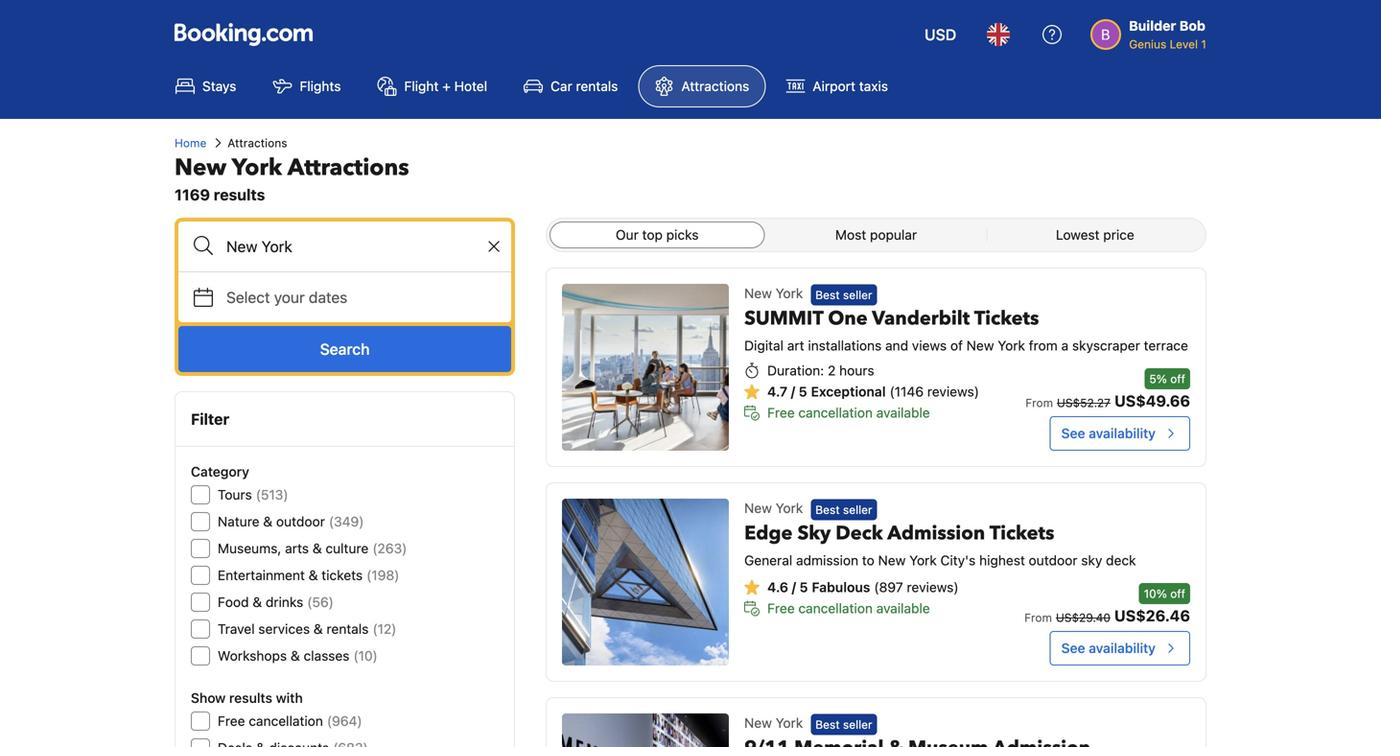 Task type: vqa. For each thing, say whether or not it's contained in the screenshot.
Admission
yes



Task type: describe. For each thing, give the bounding box(es) containing it.
(1146
[[890, 384, 924, 399]]

your
[[274, 288, 305, 306]]

us$52.27
[[1057, 396, 1111, 410]]

and
[[885, 337, 908, 353]]

& right arts
[[313, 541, 322, 556]]

arts
[[285, 541, 309, 556]]

york inside the summit one vanderbilt tickets digital art installations and views of new york from a skyscraper terrace
[[998, 337, 1025, 353]]

new york for edge
[[744, 500, 803, 516]]

1 vertical spatial results
[[229, 690, 272, 706]]

0 vertical spatial free
[[767, 405, 795, 420]]

admission
[[796, 552, 859, 568]]

0 vertical spatial cancellation
[[798, 405, 873, 420]]

5 for 4.6 / 5
[[800, 579, 808, 595]]

new york for summit
[[744, 285, 803, 301]]

popular
[[870, 227, 917, 243]]

from us$52.27 us$49.66
[[1026, 392, 1190, 410]]

see for edge sky deck admission tickets
[[1062, 640, 1085, 656]]

(349)
[[329, 514, 364, 530]]

& for drinks
[[253, 594, 262, 610]]

(12)
[[373, 621, 397, 637]]

level
[[1170, 37, 1198, 51]]

digital
[[744, 337, 784, 353]]

city's
[[941, 552, 976, 568]]

best seller for sky
[[816, 503, 873, 516]]

admission
[[888, 520, 985, 547]]

1169
[[175, 186, 210, 204]]

flights link
[[257, 65, 357, 107]]

edge
[[744, 520, 793, 547]]

taxis
[[859, 78, 888, 94]]

3 best seller from the top
[[816, 718, 873, 731]]

3 new york from the top
[[744, 715, 803, 731]]

art
[[787, 337, 804, 353]]

(964)
[[327, 713, 362, 729]]

availability for edge sky deck admission tickets
[[1089, 640, 1156, 656]]

our top picks
[[616, 227, 699, 243]]

sky
[[798, 520, 831, 547]]

airport taxis link
[[770, 65, 905, 107]]

travel services & rentals (12)
[[218, 621, 397, 637]]

food
[[218, 594, 249, 610]]

a
[[1061, 337, 1069, 353]]

+
[[442, 78, 451, 94]]

home link
[[175, 134, 207, 152]]

5%
[[1149, 372, 1167, 386]]

us$49.66
[[1115, 392, 1190, 410]]

edge sky deck admission tickets image
[[562, 499, 729, 666]]

best for one
[[816, 288, 840, 302]]

picks
[[666, 227, 699, 243]]

terrace
[[1144, 337, 1188, 353]]

/ for 4.7
[[791, 384, 795, 399]]

edge sky deck admission tickets general admission to new york city's highest outdoor sky deck
[[744, 520, 1136, 568]]

4.7 / 5 exceptional (1146 reviews)
[[767, 384, 979, 399]]

reviews) for (897 reviews)
[[907, 579, 959, 595]]

(10)
[[353, 648, 378, 664]]

workshops
[[218, 648, 287, 664]]

1 vertical spatial cancellation
[[798, 600, 873, 616]]

york inside edge sky deck admission tickets general admission to new york city's highest outdoor sky deck
[[910, 552, 937, 568]]

most
[[835, 227, 866, 243]]

2
[[828, 362, 836, 378]]

new york attractions 1169 results
[[175, 152, 409, 204]]

top
[[642, 227, 663, 243]]

availability for summit one vanderbilt tickets
[[1089, 425, 1156, 441]]

4.6 / 5 fabulous (897 reviews)
[[767, 579, 959, 595]]

Where are you going? search field
[[178, 222, 511, 271]]

to
[[862, 552, 875, 568]]

3 best from the top
[[816, 718, 840, 731]]

bob
[[1180, 18, 1206, 34]]

duration:
[[767, 362, 824, 378]]

5% off
[[1149, 372, 1186, 386]]

nature
[[218, 514, 260, 530]]

new inside the summit one vanderbilt tickets digital art installations and views of new york from a skyscraper terrace
[[967, 337, 994, 353]]

installations
[[808, 337, 882, 353]]

summit one vanderbilt tickets digital art installations and views of new york from a skyscraper terrace
[[744, 305, 1188, 353]]

& for tickets
[[309, 567, 318, 583]]

exceptional
[[811, 384, 886, 399]]

3 seller from the top
[[843, 718, 873, 731]]

(897
[[874, 579, 903, 595]]

flights
[[300, 78, 341, 94]]

(56)
[[307, 594, 334, 610]]

1 free cancellation available from the top
[[767, 405, 930, 420]]

& for classes
[[291, 648, 300, 664]]

flight + hotel
[[404, 78, 487, 94]]

1
[[1201, 37, 1207, 51]]

workshops & classes (10)
[[218, 648, 378, 664]]

1 available from the top
[[876, 405, 930, 420]]

1 vertical spatial attractions
[[228, 136, 287, 150]]

deck
[[1106, 552, 1136, 568]]

york inside new york attractions 1169 results
[[232, 152, 282, 184]]

airport taxis
[[813, 78, 888, 94]]

from for summit one vanderbilt tickets
[[1026, 396, 1053, 410]]

lowest
[[1056, 227, 1100, 243]]

off for summit one vanderbilt tickets
[[1170, 372, 1186, 386]]

skyscraper
[[1072, 337, 1140, 353]]

/ for 4.6
[[792, 579, 796, 595]]

deck
[[836, 520, 883, 547]]



Task type: locate. For each thing, give the bounding box(es) containing it.
0 horizontal spatial rentals
[[327, 621, 369, 637]]

dates
[[309, 288, 347, 306]]

from for edge sky deck admission tickets
[[1025, 611, 1052, 624]]

usd button
[[913, 12, 968, 58]]

from us$29.40 us$26.46
[[1025, 607, 1190, 625]]

5 right 4.6
[[800, 579, 808, 595]]

car
[[551, 78, 572, 94]]

vanderbilt
[[872, 305, 970, 332]]

nature & outdoor (349)
[[218, 514, 364, 530]]

results left the with
[[229, 690, 272, 706]]

reviews) down of
[[927, 384, 979, 399]]

1 vertical spatial best
[[816, 503, 840, 516]]

(263)
[[372, 541, 407, 556]]

genius
[[1129, 37, 1167, 51]]

attractions link
[[638, 65, 766, 107]]

0 vertical spatial reviews)
[[927, 384, 979, 399]]

flight
[[404, 78, 439, 94]]

4.7
[[767, 384, 788, 399]]

0 vertical spatial see availability
[[1062, 425, 1156, 441]]

& down museums, arts & culture (263) on the left bottom
[[309, 567, 318, 583]]

available down (1146
[[876, 405, 930, 420]]

sky
[[1081, 552, 1103, 568]]

duration: 2 hours
[[767, 362, 874, 378]]

0 horizontal spatial outdoor
[[276, 514, 325, 530]]

builder
[[1129, 18, 1176, 34]]

1 vertical spatial new york
[[744, 500, 803, 516]]

reviews) for (1146 reviews)
[[927, 384, 979, 399]]

0 vertical spatial free cancellation available
[[767, 405, 930, 420]]

2 best seller from the top
[[816, 503, 873, 516]]

0 vertical spatial results
[[214, 186, 265, 204]]

see down us$29.40
[[1062, 640, 1085, 656]]

10%
[[1144, 587, 1167, 600]]

2 seller from the top
[[843, 503, 873, 516]]

new inside new york attractions 1169 results
[[175, 152, 227, 184]]

outdoor inside edge sky deck admission tickets general admission to new york city's highest outdoor sky deck
[[1029, 552, 1078, 568]]

2 availability from the top
[[1089, 640, 1156, 656]]

available down (897
[[876, 600, 930, 616]]

free cancellation (964)
[[218, 713, 362, 729]]

availability down "from us$29.40 us$26.46"
[[1089, 640, 1156, 656]]

see availability down from us$52.27 us$49.66
[[1062, 425, 1156, 441]]

drinks
[[266, 594, 303, 610]]

seller
[[843, 288, 873, 302], [843, 503, 873, 516], [843, 718, 873, 731]]

availability
[[1089, 425, 1156, 441], [1089, 640, 1156, 656]]

see availability
[[1062, 425, 1156, 441], [1062, 640, 1156, 656]]

tours (513)
[[218, 487, 288, 503]]

from inside from us$52.27 us$49.66
[[1026, 396, 1053, 410]]

rentals
[[576, 78, 618, 94], [327, 621, 369, 637]]

1 vertical spatial seller
[[843, 503, 873, 516]]

see availability down "from us$29.40 us$26.46"
[[1062, 640, 1156, 656]]

2 vertical spatial attractions
[[288, 152, 409, 184]]

travel
[[218, 621, 255, 637]]

9/11 memorial & museum admission image
[[562, 714, 729, 747]]

see availability for edge sky deck admission tickets
[[1062, 640, 1156, 656]]

5 down duration:
[[799, 384, 807, 399]]

classes
[[304, 648, 350, 664]]

off right 10%
[[1170, 587, 1186, 600]]

tickets inside the summit one vanderbilt tickets digital art installations and views of new york from a skyscraper terrace
[[974, 305, 1039, 332]]

free down show results with
[[218, 713, 245, 729]]

filter
[[191, 410, 229, 428]]

museums, arts & culture (263)
[[218, 541, 407, 556]]

off right 5%
[[1170, 372, 1186, 386]]

availability down from us$52.27 us$49.66
[[1089, 425, 1156, 441]]

tickets
[[974, 305, 1039, 332], [990, 520, 1055, 547]]

most popular
[[835, 227, 917, 243]]

1 vertical spatial see
[[1062, 640, 1085, 656]]

0 vertical spatial outdoor
[[276, 514, 325, 530]]

outdoor up arts
[[276, 514, 325, 530]]

summit one vanderbilt tickets image
[[562, 284, 729, 451]]

1 see from the top
[[1062, 425, 1085, 441]]

category
[[191, 464, 249, 480]]

1 vertical spatial /
[[792, 579, 796, 595]]

/ right 4.7
[[791, 384, 795, 399]]

free down 4.7
[[767, 405, 795, 420]]

free down 4.6
[[767, 600, 795, 616]]

1 vertical spatial off
[[1170, 587, 1186, 600]]

from inside "from us$29.40 us$26.46"
[[1025, 611, 1052, 624]]

0 vertical spatial new york
[[744, 285, 803, 301]]

1 off from the top
[[1170, 372, 1186, 386]]

seller for deck
[[843, 503, 873, 516]]

us$29.40
[[1056, 611, 1111, 624]]

of
[[951, 337, 963, 353]]

2 vertical spatial best seller
[[816, 718, 873, 731]]

tickets up from
[[974, 305, 1039, 332]]

price
[[1103, 227, 1135, 243]]

2 see availability from the top
[[1062, 640, 1156, 656]]

from left us$52.27 at the right bottom
[[1026, 396, 1053, 410]]

1 vertical spatial available
[[876, 600, 930, 616]]

reviews) down city's
[[907, 579, 959, 595]]

(513)
[[256, 487, 288, 503]]

best for sky
[[816, 503, 840, 516]]

1 best from the top
[[816, 288, 840, 302]]

flight + hotel link
[[361, 65, 504, 107]]

attractions inside new york attractions 1169 results
[[288, 152, 409, 184]]

tickets
[[322, 567, 363, 583]]

results inside new york attractions 1169 results
[[214, 186, 265, 204]]

0 vertical spatial see
[[1062, 425, 1085, 441]]

search
[[320, 340, 370, 358]]

new york
[[744, 285, 803, 301], [744, 500, 803, 516], [744, 715, 803, 731]]

our
[[616, 227, 639, 243]]

from
[[1029, 337, 1058, 353]]

5 for 4.7 / 5
[[799, 384, 807, 399]]

0 vertical spatial seller
[[843, 288, 873, 302]]

lowest price
[[1056, 227, 1135, 243]]

attractions
[[681, 78, 749, 94], [228, 136, 287, 150], [288, 152, 409, 184]]

/ right 4.6
[[792, 579, 796, 595]]

off for edge sky deck admission tickets
[[1170, 587, 1186, 600]]

home
[[175, 136, 207, 150]]

& down services
[[291, 648, 300, 664]]

cancellation down exceptional
[[798, 405, 873, 420]]

1 vertical spatial tickets
[[990, 520, 1055, 547]]

2 vertical spatial new york
[[744, 715, 803, 731]]

1 horizontal spatial outdoor
[[1029, 552, 1078, 568]]

entertainment
[[218, 567, 305, 583]]

show results with
[[191, 690, 303, 706]]

rentals right car
[[576, 78, 618, 94]]

1 see availability from the top
[[1062, 425, 1156, 441]]

booking.com image
[[175, 23, 313, 46]]

free cancellation available down exceptional
[[767, 405, 930, 420]]

new inside edge sky deck admission tickets general admission to new york city's highest outdoor sky deck
[[878, 552, 906, 568]]

1 best seller from the top
[[816, 288, 873, 302]]

2 available from the top
[[876, 600, 930, 616]]

stays
[[202, 78, 236, 94]]

0 vertical spatial off
[[1170, 372, 1186, 386]]

cancellation down the with
[[249, 713, 323, 729]]

0 vertical spatial best
[[816, 288, 840, 302]]

1 vertical spatial see availability
[[1062, 640, 1156, 656]]

2 vertical spatial seller
[[843, 718, 873, 731]]

1 vertical spatial outdoor
[[1029, 552, 1078, 568]]

1 vertical spatial best seller
[[816, 503, 873, 516]]

rentals up (10)
[[327, 621, 369, 637]]

2 best from the top
[[816, 503, 840, 516]]

1 horizontal spatial rentals
[[576, 78, 618, 94]]

see for summit one vanderbilt tickets
[[1062, 425, 1085, 441]]

10% off
[[1144, 587, 1186, 600]]

hotel
[[454, 78, 487, 94]]

2 off from the top
[[1170, 587, 1186, 600]]

2 vertical spatial best
[[816, 718, 840, 731]]

general
[[744, 552, 793, 568]]

entertainment & tickets (198)
[[218, 567, 399, 583]]

from
[[1026, 396, 1053, 410], [1025, 611, 1052, 624]]

0 vertical spatial rentals
[[576, 78, 618, 94]]

0 vertical spatial from
[[1026, 396, 1053, 410]]

with
[[276, 690, 303, 706]]

& for outdoor
[[263, 514, 273, 530]]

1 availability from the top
[[1089, 425, 1156, 441]]

services
[[258, 621, 310, 637]]

0 vertical spatial /
[[791, 384, 795, 399]]

tickets up highest
[[990, 520, 1055, 547]]

free cancellation available down the fabulous
[[767, 600, 930, 616]]

0 vertical spatial available
[[876, 405, 930, 420]]

1 vertical spatial free cancellation available
[[767, 600, 930, 616]]

select your dates
[[226, 288, 347, 306]]

cancellation down the fabulous
[[798, 600, 873, 616]]

results right 1169
[[214, 186, 265, 204]]

& right food
[[253, 594, 262, 610]]

1 vertical spatial from
[[1025, 611, 1052, 624]]

usd
[[925, 25, 957, 44]]

stays link
[[159, 65, 253, 107]]

tickets inside edge sky deck admission tickets general admission to new york city's highest outdoor sky deck
[[990, 520, 1055, 547]]

airport
[[813, 78, 856, 94]]

& down the (56)
[[314, 621, 323, 637]]

2 free cancellation available from the top
[[767, 600, 930, 616]]

car rentals
[[551, 78, 618, 94]]

1 vertical spatial 5
[[800, 579, 808, 595]]

1 vertical spatial free
[[767, 600, 795, 616]]

0 vertical spatial availability
[[1089, 425, 1156, 441]]

1 new york from the top
[[744, 285, 803, 301]]

0 vertical spatial attractions
[[681, 78, 749, 94]]

culture
[[326, 541, 369, 556]]

1 vertical spatial availability
[[1089, 640, 1156, 656]]

2 new york from the top
[[744, 500, 803, 516]]

car rentals link
[[508, 65, 634, 107]]

2 see from the top
[[1062, 640, 1085, 656]]

1 vertical spatial reviews)
[[907, 579, 959, 595]]

see down us$52.27 at the right bottom
[[1062, 425, 1085, 441]]

0 vertical spatial tickets
[[974, 305, 1039, 332]]

outdoor left sky
[[1029, 552, 1078, 568]]

/
[[791, 384, 795, 399], [792, 579, 796, 595]]

1 vertical spatial rentals
[[327, 621, 369, 637]]

& down (513)
[[263, 514, 273, 530]]

2 vertical spatial free
[[218, 713, 245, 729]]

2 vertical spatial cancellation
[[249, 713, 323, 729]]

best seller for one
[[816, 288, 873, 302]]

views
[[912, 337, 947, 353]]

from left us$29.40
[[1025, 611, 1052, 624]]

(198)
[[367, 567, 399, 583]]

see availability for summit one vanderbilt tickets
[[1062, 425, 1156, 441]]

0 vertical spatial best seller
[[816, 288, 873, 302]]

us$26.46
[[1115, 607, 1190, 625]]

0 vertical spatial 5
[[799, 384, 807, 399]]

food & drinks (56)
[[218, 594, 334, 610]]

1 seller from the top
[[843, 288, 873, 302]]

tours
[[218, 487, 252, 503]]

museums,
[[218, 541, 281, 556]]

seller for vanderbilt
[[843, 288, 873, 302]]

your account menu builder bob genius level 1 element
[[1091, 9, 1214, 53]]

4.6
[[767, 579, 789, 595]]



